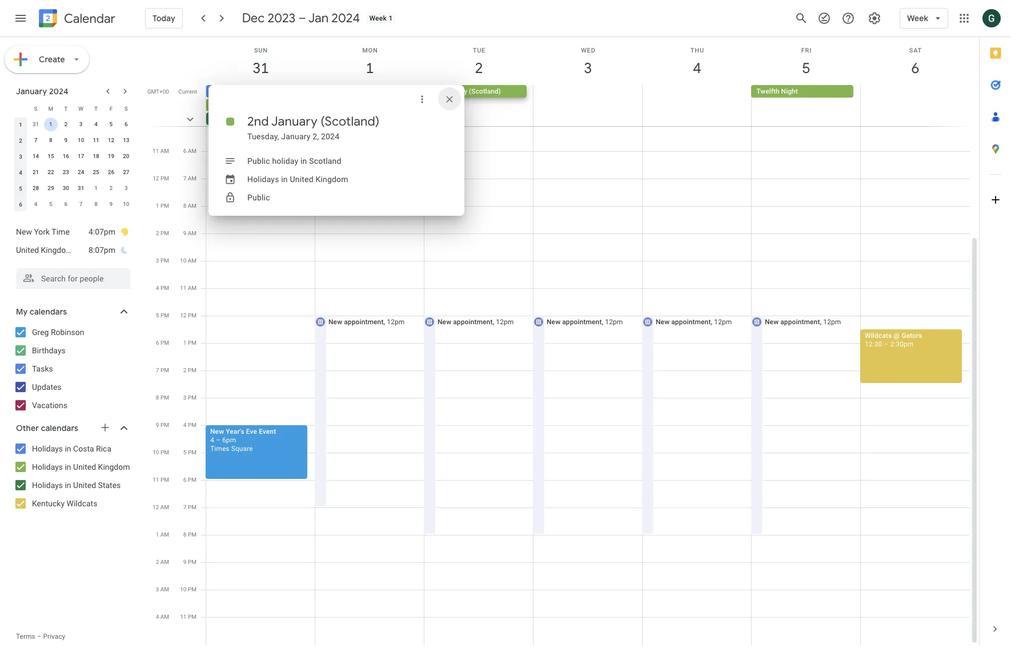 Task type: vqa. For each thing, say whether or not it's contained in the screenshot.


Task type: describe. For each thing, give the bounding box(es) containing it.
new inside new year's eve event 4 – 6pm times square
[[210, 428, 224, 436]]

5 inside fri 5
[[802, 59, 810, 78]]

list containing new york time
[[5, 218, 139, 264]]

1 horizontal spatial 2 pm
[[183, 368, 197, 374]]

in up kentucky wildcats
[[65, 481, 71, 490]]

1 t from the left
[[64, 105, 68, 112]]

28 element
[[29, 182, 43, 196]]

12 am
[[153, 505, 169, 511]]

january 2024
[[16, 86, 68, 97]]

new york time
[[16, 228, 70, 237]]

1 vertical spatial 10 pm
[[180, 587, 197, 593]]

greg
[[32, 328, 49, 337]]

united kingdom time 8:07pm
[[16, 246, 115, 255]]

10 inside 10 element
[[78, 137, 84, 143]]

3 inside button
[[321, 115, 325, 123]]

22 element
[[44, 166, 58, 179]]

time for kingdom
[[75, 246, 93, 255]]

10 element
[[74, 134, 88, 147]]

rica
[[96, 445, 111, 454]]

new year's eve event 4 – 6pm times square
[[210, 428, 276, 453]]

10 right rica
[[153, 450, 159, 456]]

15 element
[[44, 150, 58, 163]]

9 down 8 am
[[183, 230, 187, 237]]

tue
[[473, 47, 486, 54]]

3 inside wed 3
[[584, 59, 592, 78]]

mon 1
[[363, 47, 378, 78]]

february 10 element
[[119, 198, 133, 212]]

2 new year's eve button from the top
[[206, 99, 309, 111]]

3 am
[[156, 587, 169, 593]]

week for week
[[908, 13, 929, 23]]

26 element
[[104, 166, 118, 179]]

3 inside 'element'
[[125, 185, 128, 192]]

times
[[210, 445, 230, 453]]

row containing 14
[[13, 149, 134, 165]]

2023
[[268, 10, 296, 26]]

today button
[[145, 5, 183, 32]]

terms – privacy
[[16, 633, 65, 641]]

25 element
[[89, 166, 103, 179]]

2 , from the left
[[493, 318, 495, 326]]

my calendars list
[[2, 324, 142, 415]]

wildcats inside other calendars list
[[67, 500, 97, 509]]

1 s from the left
[[34, 105, 37, 112]]

sat
[[910, 47, 923, 54]]

1 inside '1' cell
[[49, 121, 52, 127]]

3 new appointment , 12pm from the left
[[547, 318, 623, 326]]

sat 6
[[910, 47, 923, 78]]

wed
[[581, 47, 596, 54]]

Search for people text field
[[23, 269, 123, 289]]

1 12pm from the left
[[387, 318, 405, 326]]

1 horizontal spatial 1 pm
[[183, 340, 197, 346]]

21
[[33, 169, 39, 175]]

1 new appointment , 12pm from the left
[[329, 318, 405, 326]]

february 4 element
[[29, 198, 43, 212]]

create button
[[5, 46, 89, 73]]

scotland
[[309, 157, 342, 166]]

14
[[33, 153, 39, 159]]

in left costa
[[65, 445, 71, 454]]

10 inside the february 10 element
[[123, 201, 129, 208]]

1 vertical spatial 3 pm
[[183, 395, 197, 401]]

list item containing united kingdom time
[[16, 241, 129, 260]]

calendar
[[64, 11, 115, 27]]

my calendars button
[[2, 303, 142, 321]]

11 inside row
[[93, 137, 99, 143]]

january left the 2, on the left
[[281, 132, 311, 141]]

kentucky
[[32, 500, 65, 509]]

february 5 element
[[44, 198, 58, 212]]

today
[[153, 13, 175, 23]]

5 new appointment , 12pm from the left
[[765, 318, 842, 326]]

night
[[782, 87, 798, 95]]

3 more
[[321, 115, 342, 123]]

week button
[[900, 5, 949, 32]]

1 , from the left
[[384, 318, 385, 326]]

30 element
[[59, 182, 73, 196]]

kingdom inside other calendars list
[[98, 463, 130, 472]]

february 1 element
[[89, 182, 103, 196]]

w
[[78, 105, 84, 112]]

4 , from the left
[[711, 318, 713, 326]]

2nd for 2nd january (scotland)
[[430, 87, 441, 95]]

jan
[[308, 10, 329, 26]]

3 more cell
[[315, 85, 425, 154]]

terms link
[[16, 633, 35, 641]]

5 appointment from the left
[[781, 318, 821, 326]]

26
[[108, 169, 114, 175]]

– left jan on the left top
[[299, 10, 306, 26]]

wed 3
[[581, 47, 596, 78]]

4 appointment from the left
[[672, 318, 711, 326]]

5 link
[[794, 55, 820, 82]]

thu
[[691, 47, 705, 54]]

4 new appointment , 12pm from the left
[[656, 318, 733, 326]]

24
[[78, 169, 84, 175]]

york
[[34, 228, 50, 237]]

february 9 element
[[104, 198, 118, 212]]

5 12pm from the left
[[824, 318, 842, 326]]

other calendars button
[[2, 420, 142, 438]]

create
[[39, 54, 65, 65]]

tasks
[[32, 365, 53, 374]]

– inside new year's eve event 4 – 6pm times square
[[216, 437, 221, 445]]

states
[[98, 481, 121, 490]]

6 link
[[903, 55, 929, 82]]

january inside button
[[443, 87, 468, 95]]

19 element
[[104, 150, 118, 163]]

10 right 3 am
[[180, 587, 187, 593]]

2 am
[[156, 560, 169, 566]]

3 12pm from the left
[[606, 318, 623, 326]]

current
[[178, 89, 197, 95]]

row containing s
[[13, 101, 134, 117]]

february 6 element
[[59, 198, 73, 212]]

greg robinson
[[32, 328, 84, 337]]

0 horizontal spatial 11 am
[[153, 148, 169, 154]]

wildcats inside the wildcats @ gators 12:30 – 2:30pm
[[865, 332, 892, 340]]

2 inside tue 2
[[475, 59, 483, 78]]

holidays in united kingdom inside other calendars list
[[32, 463, 130, 472]]

eve inside new year's eve event 4 – 6pm times square
[[246, 428, 257, 436]]

public for public
[[248, 193, 270, 202]]

column header inside january 2024 grid
[[13, 101, 28, 117]]

robinson
[[51, 328, 84, 337]]

1 vertical spatial 4 pm
[[183, 422, 197, 429]]

settings menu image
[[868, 11, 882, 25]]

1 cell
[[43, 117, 58, 133]]

1 am
[[156, 532, 169, 538]]

grid containing 31
[[146, 37, 980, 646]]

29 element
[[44, 182, 58, 196]]

(scotland) for 2nd january (scotland)
[[469, 87, 501, 95]]

2 new appointment , 12pm from the left
[[438, 318, 514, 326]]

1 vertical spatial 9 pm
[[183, 560, 197, 566]]

12:30
[[865, 341, 883, 349]]

gmt+00
[[147, 89, 169, 95]]

new year's eve new year's eve new year's eve
[[212, 87, 258, 123]]

holidays down holiday
[[248, 175, 279, 184]]

week 1
[[370, 14, 393, 22]]

2nd january (scotland) button
[[425, 85, 527, 98]]

19
[[108, 153, 114, 159]]

united down costa
[[73, 463, 96, 472]]

3 cell from the left
[[643, 85, 752, 154]]

2:30pm
[[891, 341, 914, 349]]

8:07pm
[[89, 246, 115, 255]]

calendars for my calendars
[[30, 307, 67, 317]]

holidays up kentucky
[[32, 481, 63, 490]]

5 am
[[183, 121, 197, 127]]

23 element
[[59, 166, 73, 179]]

wildcats @ gators 12:30 – 2:30pm
[[865, 332, 923, 349]]

f
[[110, 105, 113, 112]]

0 horizontal spatial 2 pm
[[156, 230, 169, 237]]

15
[[48, 153, 54, 159]]

1 inside mon 1
[[365, 59, 373, 78]]

18
[[93, 153, 99, 159]]

0 vertical spatial 10 pm
[[153, 450, 169, 456]]

20
[[123, 153, 129, 159]]

31 for december 31 "element"
[[33, 121, 39, 127]]

0 vertical spatial 11 pm
[[153, 477, 169, 484]]

16 element
[[59, 150, 73, 163]]

3 , from the left
[[602, 318, 604, 326]]

16
[[63, 153, 69, 159]]

privacy link
[[43, 633, 65, 641]]

row containing new year's eve
[[201, 85, 980, 154]]

fri
[[802, 47, 812, 54]]

1 horizontal spatial 12 pm
[[180, 313, 197, 319]]

1 horizontal spatial 6 pm
[[183, 477, 197, 484]]

row containing 7
[[13, 133, 134, 149]]

january 2024 grid
[[11, 101, 134, 213]]

18 element
[[89, 150, 103, 163]]

29
[[48, 185, 54, 192]]

year's inside new year's eve event 4 – 6pm times square
[[226, 428, 245, 436]]

holidays down 'holidays in costa rica'
[[32, 463, 63, 472]]

9 am
[[183, 230, 197, 237]]

27 element
[[119, 166, 133, 179]]

time for york
[[52, 228, 70, 237]]

25
[[93, 169, 99, 175]]

birthdays
[[32, 346, 66, 356]]

gators
[[902, 332, 923, 340]]

twelfth night button
[[752, 85, 854, 98]]

31 for 31 element
[[78, 185, 84, 192]]

0 vertical spatial 2024
[[332, 10, 360, 26]]

5 , from the left
[[821, 318, 822, 326]]

row containing 21
[[13, 165, 134, 181]]

2nd january (scotland) tuesday, january 2, 2024
[[248, 114, 380, 141]]



Task type: locate. For each thing, give the bounding box(es) containing it.
1 horizontal spatial 5 pm
[[183, 450, 197, 456]]

(scotland) for 2nd january (scotland) tuesday, january 2, 2024
[[321, 114, 380, 130]]

cell up holiday
[[206, 85, 316, 154]]

1 horizontal spatial week
[[908, 13, 929, 23]]

1 horizontal spatial 11 pm
[[180, 615, 197, 621]]

my calendars
[[16, 307, 67, 317]]

time down "4:07pm"
[[75, 246, 93, 255]]

wildcats up 12:30
[[865, 332, 892, 340]]

0 vertical spatial 1 pm
[[156, 203, 169, 209]]

january up the 2, on the left
[[271, 114, 318, 130]]

10 am down 9 am
[[180, 258, 197, 264]]

holiday
[[272, 157, 299, 166]]

8 am
[[183, 203, 197, 209]]

in down 'holidays in costa rica'
[[65, 463, 71, 472]]

11 am
[[153, 148, 169, 154], [180, 285, 197, 292]]

1 cell from the left
[[206, 85, 316, 154]]

31 inside 31 element
[[78, 185, 84, 192]]

7 am
[[183, 175, 197, 182]]

20 element
[[119, 150, 133, 163]]

t right w
[[94, 105, 98, 112]]

public down "tuesday,"
[[248, 157, 270, 166]]

vacations
[[32, 401, 67, 410]]

1 new year's eve button from the top
[[206, 85, 309, 98]]

1 horizontal spatial 3 pm
[[183, 395, 197, 401]]

row containing 28
[[13, 181, 134, 197]]

11 pm right 4 am
[[180, 615, 197, 621]]

31 right 30
[[78, 185, 84, 192]]

9 left the february 10 element
[[110, 201, 113, 208]]

0 horizontal spatial 7 pm
[[156, 368, 169, 374]]

united left the states
[[73, 481, 96, 490]]

9 pm
[[156, 422, 169, 429], [183, 560, 197, 566]]

22
[[48, 169, 54, 175]]

2 cell from the left
[[534, 85, 643, 154]]

1 horizontal spatial 8 pm
[[183, 532, 197, 538]]

1 vertical spatial new year's eve button
[[206, 99, 309, 111]]

0 vertical spatial (scotland)
[[469, 87, 501, 95]]

other calendars list
[[2, 440, 142, 513]]

mon
[[363, 47, 378, 54]]

2024 inside 2nd january (scotland) tuesday, january 2, 2024
[[321, 132, 340, 141]]

12 element
[[104, 134, 118, 147]]

in down holiday
[[281, 175, 288, 184]]

31 left '1' cell
[[33, 121, 39, 127]]

2nd january (scotland)
[[430, 87, 501, 95]]

my
[[16, 307, 28, 317]]

0 vertical spatial new year's eve button
[[206, 85, 309, 98]]

0 horizontal spatial s
[[34, 105, 37, 112]]

february 7 element
[[74, 198, 88, 212]]

list
[[5, 218, 139, 264]]

1 horizontal spatial 10 am
[[180, 258, 197, 264]]

1 vertical spatial 2nd
[[248, 114, 269, 130]]

31 link
[[248, 55, 274, 82]]

event
[[259, 428, 276, 436]]

2
[[475, 59, 483, 78], [64, 121, 68, 127], [19, 137, 22, 144], [110, 185, 113, 192], [156, 230, 159, 237], [183, 368, 187, 374], [156, 560, 159, 566]]

public down public holiday in scotland
[[248, 193, 270, 202]]

0 horizontal spatial kingdom
[[41, 246, 73, 255]]

1 list item from the top
[[16, 223, 129, 241]]

january up december 31 "element"
[[16, 86, 47, 97]]

week up 'mon' in the top left of the page
[[370, 14, 387, 22]]

calendars inside dropdown button
[[30, 307, 67, 317]]

1 vertical spatial 6 pm
[[183, 477, 197, 484]]

sun
[[254, 47, 268, 54]]

terms
[[16, 633, 35, 641]]

2 appointment from the left
[[453, 318, 493, 326]]

in
[[301, 157, 307, 166], [281, 175, 288, 184], [65, 445, 71, 454], [65, 463, 71, 472], [65, 481, 71, 490]]

– right 12:30
[[885, 341, 889, 349]]

0 horizontal spatial 8 pm
[[156, 395, 169, 401]]

2 vertical spatial new year's eve button
[[206, 113, 309, 125]]

4 inside thu 4
[[693, 59, 701, 78]]

11 right 4 am
[[180, 615, 187, 621]]

0 horizontal spatial 2nd
[[248, 114, 269, 130]]

2nd inside button
[[430, 87, 441, 95]]

11 up 12 am
[[153, 477, 159, 484]]

0 vertical spatial 2 pm
[[156, 230, 169, 237]]

2 vertical spatial kingdom
[[98, 463, 130, 472]]

4 12pm from the left
[[715, 318, 733, 326]]

twelfth night
[[757, 87, 798, 95]]

list item
[[16, 223, 129, 241], [16, 241, 129, 260]]

2 vertical spatial 31
[[78, 185, 84, 192]]

dec 2023 – jan 2024
[[242, 10, 360, 26]]

wildcats
[[865, 332, 892, 340], [67, 500, 97, 509]]

11 am left 6 am
[[153, 148, 169, 154]]

– inside the wildcats @ gators 12:30 – 2:30pm
[[885, 341, 889, 349]]

united
[[290, 175, 314, 184], [16, 246, 39, 255], [73, 463, 96, 472], [73, 481, 96, 490]]

1 vertical spatial public
[[248, 193, 270, 202]]

0 vertical spatial 12 pm
[[153, 175, 169, 182]]

twelfth
[[757, 87, 780, 95]]

11 pm up 12 am
[[153, 477, 169, 484]]

s right f
[[124, 105, 128, 112]]

january
[[16, 86, 47, 97], [443, 87, 468, 95], [271, 114, 318, 130], [281, 132, 311, 141]]

31 inside december 31 "element"
[[33, 121, 39, 127]]

4 am
[[156, 615, 169, 621]]

5
[[802, 59, 810, 78], [183, 121, 187, 127], [110, 121, 113, 127], [19, 186, 22, 192], [49, 201, 52, 208], [156, 313, 159, 319], [183, 450, 187, 456]]

add other calendars image
[[99, 422, 111, 434]]

1 inside february 1 element
[[94, 185, 98, 192]]

0 vertical spatial 10 am
[[153, 121, 169, 127]]

1 vertical spatial 12 pm
[[180, 313, 197, 319]]

1 horizontal spatial (scotland)
[[469, 87, 501, 95]]

1 vertical spatial calendars
[[41, 424, 78, 434]]

row
[[201, 85, 980, 154], [13, 101, 134, 117], [13, 117, 134, 133], [13, 133, 134, 149], [13, 149, 134, 165], [13, 165, 134, 181], [13, 181, 134, 197], [13, 197, 134, 213]]

calendars up greg
[[30, 307, 67, 317]]

2024 up m
[[49, 86, 68, 97]]

0 vertical spatial calendars
[[30, 307, 67, 317]]

public for public holiday in scotland
[[248, 157, 270, 166]]

0 vertical spatial 9 pm
[[156, 422, 169, 429]]

21 element
[[29, 166, 43, 179]]

0 vertical spatial 8 pm
[[156, 395, 169, 401]]

1 horizontal spatial 10 pm
[[180, 587, 197, 593]]

2024 right jan on the left top
[[332, 10, 360, 26]]

february 3 element
[[119, 182, 133, 196]]

8 pm
[[156, 395, 169, 401], [183, 532, 197, 538]]

1 vertical spatial 10 am
[[180, 258, 197, 264]]

1 horizontal spatial 11 am
[[180, 285, 197, 292]]

(scotland)
[[469, 87, 501, 95], [321, 114, 380, 130]]

– right terms at the bottom of the page
[[37, 633, 41, 641]]

1 horizontal spatial t
[[94, 105, 98, 112]]

0 vertical spatial 11 am
[[153, 148, 169, 154]]

holidays down other calendars
[[32, 445, 63, 454]]

12 inside row
[[108, 137, 114, 143]]

list item up the search for people text box
[[16, 241, 129, 260]]

0 horizontal spatial t
[[64, 105, 68, 112]]

kentucky wildcats
[[32, 500, 97, 509]]

public holiday in scotland
[[248, 157, 342, 166]]

2 link
[[466, 55, 492, 82]]

11 left 12 element
[[93, 137, 99, 143]]

0 horizontal spatial 10 am
[[153, 121, 169, 127]]

tue 2
[[473, 47, 486, 78]]

3
[[584, 59, 592, 78], [321, 115, 325, 123], [79, 121, 83, 127], [19, 153, 22, 160], [125, 185, 128, 192], [156, 258, 159, 264], [183, 395, 187, 401], [156, 587, 159, 593]]

1 horizontal spatial s
[[124, 105, 128, 112]]

10 down gmt+00
[[153, 121, 159, 127]]

10 right february 9 "element"
[[123, 201, 129, 208]]

2nd for 2nd january (scotland) tuesday, january 2, 2024
[[248, 114, 269, 130]]

0 vertical spatial wildcats
[[865, 332, 892, 340]]

week up sat
[[908, 13, 929, 23]]

9 right 2 am
[[183, 560, 187, 566]]

cell containing new year's eve
[[206, 85, 316, 154]]

24 element
[[74, 166, 88, 179]]

2 horizontal spatial kingdom
[[316, 175, 349, 184]]

0 vertical spatial 7 pm
[[156, 368, 169, 374]]

new year's eve button
[[206, 85, 309, 98], [206, 99, 309, 111], [206, 113, 309, 125]]

0 horizontal spatial 3 pm
[[156, 258, 169, 264]]

1 vertical spatial 5 pm
[[183, 450, 197, 456]]

row group
[[13, 117, 134, 213]]

10 pm right 3 am
[[180, 587, 197, 593]]

calendar heading
[[62, 11, 115, 27]]

0 vertical spatial public
[[248, 157, 270, 166]]

cell down 3 link
[[534, 85, 643, 154]]

grid
[[146, 37, 980, 646]]

more
[[326, 115, 342, 123]]

1 vertical spatial (scotland)
[[321, 114, 380, 130]]

sun 31
[[252, 47, 268, 78]]

column header
[[13, 101, 28, 117]]

3 link
[[575, 55, 602, 82]]

1 horizontal spatial 7 pm
[[183, 505, 197, 511]]

6 inside sat 6
[[911, 59, 919, 78]]

11 am down 9 am
[[180, 285, 197, 292]]

calendars for other calendars
[[41, 424, 78, 434]]

1 horizontal spatial kingdom
[[98, 463, 130, 472]]

0 horizontal spatial 11 pm
[[153, 477, 169, 484]]

9 right add other calendars image
[[156, 422, 159, 429]]

0 horizontal spatial 5 pm
[[156, 313, 169, 319]]

1 vertical spatial wildcats
[[67, 500, 97, 509]]

17 element
[[74, 150, 88, 163]]

0 vertical spatial kingdom
[[316, 175, 349, 184]]

holidays in costa rica
[[32, 445, 111, 454]]

6 am
[[183, 148, 197, 154]]

4 pm
[[156, 285, 169, 292], [183, 422, 197, 429]]

week for week 1
[[370, 14, 387, 22]]

united inside list item
[[16, 246, 39, 255]]

appointment
[[344, 318, 384, 326], [453, 318, 493, 326], [563, 318, 602, 326], [672, 318, 711, 326], [781, 318, 821, 326]]

0 horizontal spatial time
[[52, 228, 70, 237]]

am
[[160, 121, 169, 127], [188, 121, 197, 127], [160, 148, 169, 154], [188, 148, 197, 154], [188, 175, 197, 182], [188, 203, 197, 209], [188, 230, 197, 237], [188, 258, 197, 264], [188, 285, 197, 292], [160, 505, 169, 511], [160, 532, 169, 538], [160, 560, 169, 566], [160, 587, 169, 593], [160, 615, 169, 621]]

14 element
[[29, 150, 43, 163]]

23
[[63, 169, 69, 175]]

calendar element
[[37, 7, 115, 32]]

2 vertical spatial 2024
[[321, 132, 340, 141]]

kingdom up the states
[[98, 463, 130, 472]]

11 element
[[89, 134, 103, 147]]

m
[[48, 105, 53, 112]]

new appointment , 12pm
[[329, 318, 405, 326], [438, 318, 514, 326], [547, 318, 623, 326], [656, 318, 733, 326], [765, 318, 842, 326]]

3 new year's eve button from the top
[[206, 113, 309, 125]]

eve
[[247, 87, 258, 95], [247, 101, 258, 109], [247, 115, 258, 123], [246, 428, 257, 436]]

1 vertical spatial 1 pm
[[183, 340, 197, 346]]

0 horizontal spatial 12 pm
[[153, 175, 169, 182]]

1 vertical spatial 2024
[[49, 86, 68, 97]]

10 pm
[[153, 450, 169, 456], [180, 587, 197, 593]]

calendars inside "dropdown button"
[[41, 424, 78, 434]]

None search field
[[0, 264, 142, 289]]

main drawer image
[[14, 11, 27, 25]]

cell
[[206, 85, 316, 154], [534, 85, 643, 154], [643, 85, 752, 154], [861, 85, 970, 154]]

1 vertical spatial time
[[75, 246, 93, 255]]

week
[[908, 13, 929, 23], [370, 14, 387, 22]]

10
[[153, 121, 159, 127], [78, 137, 84, 143], [123, 201, 129, 208], [180, 258, 187, 264], [153, 450, 159, 456], [180, 587, 187, 593]]

3 appointment from the left
[[563, 318, 602, 326]]

10 down 9 am
[[180, 258, 187, 264]]

1 vertical spatial 11 am
[[180, 285, 197, 292]]

3 more button
[[316, 113, 418, 125]]

list item containing new york time
[[16, 223, 129, 241]]

calendars
[[30, 307, 67, 317], [41, 424, 78, 434]]

1 horizontal spatial time
[[75, 246, 93, 255]]

7
[[34, 137, 37, 143], [183, 175, 187, 182], [79, 201, 83, 208], [156, 368, 159, 374], [183, 505, 187, 511]]

1 vertical spatial 8 pm
[[183, 532, 197, 538]]

week inside "popup button"
[[908, 13, 929, 23]]

10 am left '5 am'
[[153, 121, 169, 127]]

0 vertical spatial 2nd
[[430, 87, 441, 95]]

– up 'times'
[[216, 437, 221, 445]]

dec
[[242, 10, 265, 26]]

1 horizontal spatial 2nd
[[430, 87, 441, 95]]

4 inside new year's eve event 4 – 6pm times square
[[210, 437, 214, 445]]

new
[[212, 87, 225, 95], [212, 101, 225, 109], [212, 115, 225, 123], [16, 228, 32, 237], [329, 318, 343, 326], [438, 318, 452, 326], [547, 318, 561, 326], [656, 318, 670, 326], [765, 318, 779, 326], [210, 428, 224, 436]]

1 vertical spatial 7 pm
[[183, 505, 197, 511]]

0 horizontal spatial 9 pm
[[156, 422, 169, 429]]

1 horizontal spatial 9 pm
[[183, 560, 197, 566]]

other calendars
[[16, 424, 78, 434]]

kingdom down scotland
[[316, 175, 349, 184]]

united down york
[[16, 246, 39, 255]]

6pm
[[222, 437, 236, 445]]

31
[[252, 59, 268, 78], [33, 121, 39, 127], [78, 185, 84, 192]]

0 horizontal spatial (scotland)
[[321, 114, 380, 130]]

0 horizontal spatial 10 pm
[[153, 450, 169, 456]]

calendars up 'holidays in costa rica'
[[41, 424, 78, 434]]

holidays in united states
[[32, 481, 121, 490]]

2 list item from the top
[[16, 241, 129, 260]]

row containing 4
[[13, 197, 134, 213]]

11 right 20
[[153, 148, 159, 154]]

9 inside "element"
[[110, 201, 113, 208]]

0 horizontal spatial wildcats
[[67, 500, 97, 509]]

0 horizontal spatial 4 pm
[[156, 285, 169, 292]]

30
[[63, 185, 69, 192]]

1 public from the top
[[248, 157, 270, 166]]

0 vertical spatial 6 pm
[[156, 340, 169, 346]]

cell down '6' link
[[861, 85, 970, 154]]

1 vertical spatial kingdom
[[41, 246, 73, 255]]

0 vertical spatial 5 pm
[[156, 313, 169, 319]]

row group inside january 2024 grid
[[13, 117, 134, 213]]

28
[[33, 185, 39, 192]]

31 element
[[74, 182, 88, 196]]

(scotland) inside 2nd january (scotland) button
[[469, 87, 501, 95]]

in right holiday
[[301, 157, 307, 166]]

2 public from the top
[[248, 193, 270, 202]]

2024 right the 2, on the left
[[321, 132, 340, 141]]

4:07pm
[[89, 228, 115, 237]]

1 horizontal spatial 31
[[78, 185, 84, 192]]

2 s from the left
[[124, 105, 128, 112]]

0 horizontal spatial 1 pm
[[156, 203, 169, 209]]

time right york
[[52, 228, 70, 237]]

1
[[389, 14, 393, 22], [365, 59, 373, 78], [49, 121, 52, 127], [19, 121, 22, 128], [94, 185, 98, 192], [156, 203, 159, 209], [183, 340, 187, 346], [156, 532, 159, 538]]

wildcats down holidays in united states
[[67, 500, 97, 509]]

s left m
[[34, 105, 37, 112]]

31 down sun
[[252, 59, 268, 78]]

1 horizontal spatial wildcats
[[865, 332, 892, 340]]

1 vertical spatial 11 pm
[[180, 615, 197, 621]]

february 8 element
[[89, 198, 103, 212]]

january down 2 link
[[443, 87, 468, 95]]

tab list
[[980, 37, 1012, 614]]

kingdom inside list item
[[41, 246, 73, 255]]

10 pm up 12 am
[[153, 450, 169, 456]]

1 horizontal spatial 4 pm
[[183, 422, 197, 429]]

other
[[16, 424, 39, 434]]

cell down 4 link
[[643, 85, 752, 154]]

27
[[123, 169, 129, 175]]

0 vertical spatial 31
[[252, 59, 268, 78]]

17
[[78, 153, 84, 159]]

2 horizontal spatial 31
[[252, 59, 268, 78]]

list item up united kingdom time 8:07pm
[[16, 223, 129, 241]]

holidays in united kingdom
[[248, 175, 349, 184], [32, 463, 130, 472]]

0 vertical spatial holidays in united kingdom
[[248, 175, 349, 184]]

1 horizontal spatial holidays in united kingdom
[[248, 175, 349, 184]]

0 vertical spatial 4 pm
[[156, 285, 169, 292]]

4 cell from the left
[[861, 85, 970, 154]]

united down public holiday in scotland
[[290, 175, 314, 184]]

updates
[[32, 383, 62, 392]]

0 horizontal spatial 6 pm
[[156, 340, 169, 346]]

0 horizontal spatial 31
[[33, 121, 39, 127]]

privacy
[[43, 633, 65, 641]]

13 element
[[119, 134, 133, 147]]

12 pm
[[153, 175, 169, 182], [180, 313, 197, 319]]

2nd january (scotland) heading
[[248, 114, 380, 130]]

2 12pm from the left
[[496, 318, 514, 326]]

10 left 11 element
[[78, 137, 84, 143]]

(scotland) inside 2nd january (scotland) tuesday, january 2, 2024
[[321, 114, 380, 130]]

thu 4
[[691, 47, 705, 78]]

2 t from the left
[[94, 105, 98, 112]]

0 vertical spatial 3 pm
[[156, 258, 169, 264]]

holidays in united kingdom down costa
[[32, 463, 130, 472]]

february 2 element
[[104, 182, 118, 196]]

9 left 10 element
[[64, 137, 68, 143]]

square
[[231, 445, 253, 453]]

row containing 31
[[13, 117, 134, 133]]

holidays in united kingdom down public holiday in scotland
[[248, 175, 349, 184]]

1 vertical spatial 2 pm
[[183, 368, 197, 374]]

11
[[93, 137, 99, 143], [153, 148, 159, 154], [180, 285, 187, 292], [153, 477, 159, 484], [180, 615, 187, 621]]

1 appointment from the left
[[344, 318, 384, 326]]

fri 5
[[802, 47, 812, 78]]

10 am
[[153, 121, 169, 127], [180, 258, 197, 264]]

11 down 9 am
[[180, 285, 187, 292]]

2nd inside 2nd january (scotland) tuesday, january 2, 2024
[[248, 114, 269, 130]]

december 31 element
[[29, 118, 43, 131]]

row group containing 31
[[13, 117, 134, 213]]

0 vertical spatial time
[[52, 228, 70, 237]]

costa
[[73, 445, 94, 454]]

t right m
[[64, 105, 68, 112]]

0 horizontal spatial week
[[370, 14, 387, 22]]

kingdom down new york time
[[41, 246, 73, 255]]



